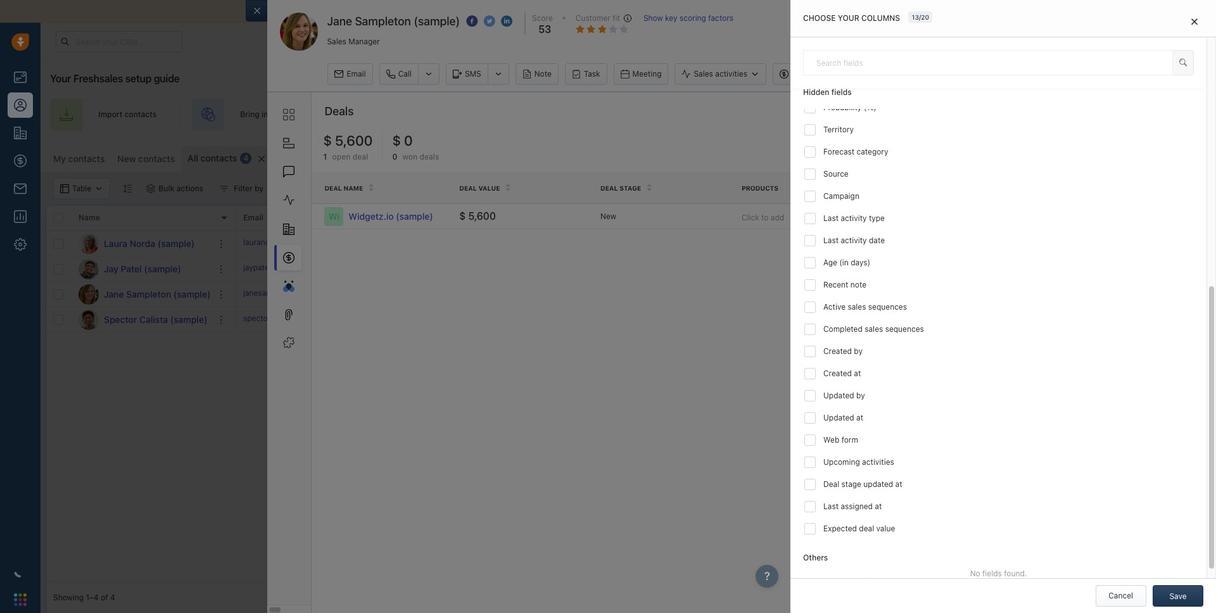 Task type: vqa. For each thing, say whether or not it's contained in the screenshot.
Sampleton in row group
yes



Task type: locate. For each thing, give the bounding box(es) containing it.
create sales sequence
[[722, 110, 805, 119]]

expected deal value
[[824, 524, 896, 534]]

your up the tags
[[838, 13, 860, 23]]

0 horizontal spatial to
[[380, 6, 388, 16]]

activities up create
[[716, 69, 748, 79]]

2 horizontal spatial deal
[[860, 524, 875, 534]]

age
[[824, 258, 838, 267]]

0 vertical spatial 4
[[244, 154, 249, 163]]

1 row group from the left
[[47, 231, 237, 333]]

2 updated from the top
[[824, 413, 855, 423]]

1 horizontal spatial $
[[393, 132, 401, 149]]

activity up last activity date
[[841, 213, 867, 223]]

0 horizontal spatial sampleton
[[126, 289, 171, 299]]

jane sampleton (sample) up spector calista (sample)
[[104, 289, 211, 299]]

bring in website leads
[[240, 110, 321, 119]]

jane inside dialog
[[327, 15, 352, 28]]

(sample) right norda
[[158, 238, 195, 249]]

2 horizontal spatial value
[[877, 524, 896, 534]]

activity for last activity date
[[841, 236, 867, 245]]

3 james peterson from the top
[[734, 290, 791, 299]]

2 horizontal spatial your
[[838, 13, 860, 23]]

peterson for lauranordasample@gmail.com
[[759, 239, 791, 248]]

1 horizontal spatial sales
[[694, 69, 714, 79]]

1 dialog from the left
[[246, 0, 1217, 614]]

days
[[938, 37, 953, 45]]

import inside the import contacts link
[[98, 110, 123, 119]]

2 vertical spatial sales
[[719, 213, 739, 223]]

1 vertical spatial stage
[[842, 480, 862, 489]]

plans
[[1007, 36, 1027, 46]]

Search fields text field
[[804, 50, 1174, 75]]

l image
[[79, 234, 99, 254]]

1 vertical spatial fields
[[983, 569, 1003, 579]]

last activity type
[[824, 213, 885, 223]]

j image left jay
[[79, 259, 99, 279]]

by for updated by
[[857, 391, 866, 400]]

active
[[824, 302, 846, 312]]

your right all
[[722, 6, 741, 16]]

janesampleton@gmail.com
[[243, 288, 339, 298]]

0 horizontal spatial fields
[[832, 87, 852, 97]]

to left start
[[864, 6, 873, 16]]

21
[[928, 37, 936, 45]]

jane sampleton (sample) up manager
[[327, 15, 460, 28]]

$ for $ 5,600
[[324, 132, 332, 149]]

don't
[[818, 6, 840, 16]]

1–4
[[86, 594, 99, 603]]

sequences for completed sales sequences
[[886, 324, 925, 334]]

completed
[[824, 324, 863, 334]]

j image
[[79, 259, 99, 279], [79, 284, 99, 305]]

1 vertical spatial 0
[[393, 152, 398, 162]]

contacts right my at the left of page
[[68, 153, 105, 164]]

last up expected
[[824, 502, 839, 511]]

0 vertical spatial by
[[255, 184, 264, 193]]

email down sales manager
[[347, 69, 366, 79]]

campaign
[[824, 191, 860, 201]]

2 vertical spatial value
[[877, 524, 896, 534]]

(sample) for jane sampleton (sample) link
[[174, 289, 211, 299]]

of right 1–4
[[101, 594, 108, 603]]

3 james from the top
[[734, 290, 757, 299]]

deal down 'assigned'
[[860, 524, 875, 534]]

deal inside button
[[809, 69, 824, 79]]

0 vertical spatial created
[[824, 347, 852, 356]]

value down last assigned at
[[877, 524, 896, 534]]

$ for $ 0
[[393, 132, 401, 149]]

cell
[[903, 231, 998, 256], [998, 231, 1211, 256], [332, 257, 427, 281], [427, 257, 522, 281], [522, 257, 617, 281], [617, 257, 712, 281], [903, 257, 998, 281], [998, 257, 1211, 281], [332, 282, 427, 307], [427, 282, 522, 307], [522, 282, 617, 307], [617, 282, 712, 307], [998, 282, 1211, 307], [332, 307, 427, 332], [427, 307, 522, 332], [522, 307, 617, 332], [617, 307, 712, 332], [998, 307, 1211, 332]]

your left mailbox
[[324, 6, 343, 16]]

1 vertical spatial of
[[101, 594, 108, 603]]

2 vertical spatial by
[[857, 391, 866, 400]]

guide
[[154, 73, 180, 84]]

⌘
[[345, 154, 352, 164]]

deal right the add on the right of the page
[[809, 69, 824, 79]]

press space to select this row. row containing jane sampleton (sample)
[[47, 282, 237, 307]]

0 left won
[[393, 152, 398, 162]]

0 horizontal spatial 5,600
[[335, 132, 373, 149]]

jane down jay
[[104, 289, 124, 299]]

1 horizontal spatial activities
[[863, 457, 895, 467]]

4 james from the top
[[734, 315, 757, 324]]

1 vertical spatial last
[[824, 236, 839, 245]]

more...
[[305, 154, 331, 164]]

0 vertical spatial 5,600
[[335, 132, 373, 149]]

your trial ends in 21 days
[[870, 37, 953, 45]]

0 horizontal spatial jane
[[104, 289, 124, 299]]

1 vertical spatial activities
[[863, 457, 895, 467]]

import left all
[[680, 6, 708, 16]]

sales for sales owner
[[719, 213, 739, 223]]

deal stage
[[601, 184, 642, 192]]

deal for deal stage
[[601, 184, 618, 192]]

$ inside '$ 0 0 won deals'
[[393, 132, 401, 149]]

4 peterson from the top
[[759, 315, 791, 324]]

qualified
[[828, 239, 860, 248]]

0 vertical spatial of
[[581, 6, 589, 16]]

0 horizontal spatial $
[[324, 132, 332, 149]]

sales down note at the right of page
[[848, 302, 867, 312]]

your
[[870, 37, 886, 45], [50, 73, 71, 84]]

closes
[[883, 211, 908, 221]]

$ inside $ 5,600 1 open deal
[[324, 132, 332, 149]]

patel
[[121, 263, 142, 274]]

3 last from the top
[[824, 502, 839, 511]]

j image for jane sampleton (sample)
[[79, 284, 99, 305]]

0 vertical spatial your
[[870, 37, 886, 45]]

explore plans link
[[971, 34, 1034, 49]]

email inside button
[[347, 69, 366, 79]]

deal for add deal
[[809, 69, 824, 79]]

1 peterson from the top
[[759, 239, 791, 248]]

2 created from the top
[[824, 369, 852, 378]]

container_wx8msf4aqz5i3rn1 image
[[147, 184, 155, 193]]

laura
[[104, 238, 127, 249]]

all
[[188, 153, 198, 164]]

your for your trial ends in 21 days
[[870, 37, 886, 45]]

at right updated
[[896, 480, 903, 489]]

import down your freshsales setup guide
[[98, 110, 123, 119]]

1 horizontal spatial 0
[[404, 132, 413, 149]]

1 vertical spatial jane
[[104, 289, 124, 299]]

created up the created at
[[824, 347, 852, 356]]

1 vertical spatial updated
[[824, 413, 855, 423]]

by inside button
[[255, 184, 264, 193]]

by right filter
[[255, 184, 264, 193]]

0 vertical spatial import
[[680, 6, 708, 16]]

sales
[[743, 6, 765, 16], [749, 110, 768, 119], [848, 302, 867, 312], [865, 324, 884, 334]]

by up 'updated at'
[[857, 391, 866, 400]]

name
[[344, 184, 363, 192]]

stage for deal stage
[[620, 184, 642, 192]]

(sample) right calista
[[170, 314, 208, 325]]

deal for deal value in base currency
[[824, 58, 840, 68]]

completed sales sequences
[[824, 324, 925, 334]]

0 horizontal spatial new
[[117, 153, 136, 164]]

email
[[347, 69, 366, 79], [243, 213, 264, 223]]

name
[[79, 213, 100, 223]]

status
[[857, 80, 879, 90]]

0 vertical spatial sales
[[327, 36, 347, 46]]

sampleton down jay patel (sample) link
[[126, 289, 171, 299]]

press space to select this row. row containing lauranordasample@gmail.com
[[237, 231, 1211, 257]]

columns down payment status
[[830, 94, 861, 103]]

1 horizontal spatial value
[[842, 58, 861, 68]]

1 vertical spatial jane sampleton (sample)
[[104, 289, 211, 299]]

1 vertical spatial j image
[[79, 284, 99, 305]]

columns up trial
[[862, 13, 901, 23]]

to left add
[[762, 213, 769, 222]]

email down filter by
[[243, 213, 264, 223]]

1 vertical spatial your
[[50, 73, 71, 84]]

1 updated from the top
[[824, 391, 855, 400]]

0 up won
[[404, 132, 413, 149]]

0 vertical spatial email
[[347, 69, 366, 79]]

0 vertical spatial fields
[[832, 87, 852, 97]]

2 peterson from the top
[[759, 264, 791, 274]]

peterson for janesampleton@gmail.com
[[759, 290, 791, 299]]

website
[[270, 110, 299, 119]]

4 up filter by
[[244, 154, 249, 163]]

sales left click
[[719, 213, 739, 223]]

1 horizontal spatial deal
[[809, 69, 824, 79]]

1 created from the top
[[824, 347, 852, 356]]

james
[[734, 239, 757, 248], [734, 264, 757, 274], [734, 290, 757, 299], [734, 315, 757, 324]]

1 vertical spatial sampleton
[[126, 289, 171, 299]]

updated up web form
[[824, 413, 855, 423]]

1 last from the top
[[824, 213, 839, 223]]

sales left manager
[[327, 36, 347, 46]]

create
[[722, 110, 747, 119]]

0 horizontal spatial your
[[324, 6, 343, 16]]

0 horizontal spatial jane sampleton (sample)
[[104, 289, 211, 299]]

choose
[[804, 13, 836, 23]]

sampleton inside dialog
[[355, 15, 411, 28]]

sms
[[465, 69, 482, 79]]

at right 'assigned'
[[876, 502, 883, 511]]

1 horizontal spatial jane
[[327, 15, 352, 28]]

fit
[[613, 13, 620, 23]]

0 vertical spatial 0
[[404, 132, 413, 149]]

recent note
[[824, 280, 867, 289]]

0 vertical spatial activities
[[716, 69, 748, 79]]

1 horizontal spatial fields
[[983, 569, 1003, 579]]

1 horizontal spatial email
[[347, 69, 366, 79]]

deal for deal stage updated at
[[824, 480, 840, 489]]

save button
[[1154, 586, 1204, 607]]

0 vertical spatial deal
[[809, 69, 824, 79]]

$ 5,600 1 open deal
[[324, 132, 373, 162]]

1 horizontal spatial columns
[[862, 13, 901, 23]]

sales right create
[[749, 110, 768, 119]]

sequences down active sales sequences
[[886, 324, 925, 334]]

search image
[[1180, 58, 1188, 67]]

1 horizontal spatial 4
[[244, 154, 249, 163]]

fields right no
[[983, 569, 1003, 579]]

1 vertical spatial sequences
[[886, 324, 925, 334]]

0 vertical spatial columns
[[862, 13, 901, 23]]

updated down the created at
[[824, 391, 855, 400]]

click
[[742, 213, 760, 222]]

5,600 inside $ 5,600 1 open deal
[[335, 132, 373, 149]]

and
[[482, 6, 498, 16]]

1 james from the top
[[734, 239, 757, 248]]

mailbox
[[345, 6, 377, 16]]

in left base
[[863, 58, 869, 68]]

1 vertical spatial 4
[[110, 594, 115, 603]]

last down campaign
[[824, 213, 839, 223]]

0 vertical spatial jane
[[327, 15, 352, 28]]

row group
[[47, 231, 237, 333], [237, 231, 1211, 333]]

score
[[532, 13, 553, 23]]

0 vertical spatial new
[[117, 153, 136, 164]]

5,600 for $ 5,600
[[469, 210, 496, 222]]

0 horizontal spatial stage
[[620, 184, 642, 192]]

jane up sales manager
[[327, 15, 352, 28]]

dialog containing choose your columns
[[791, 0, 1217, 614]]

2 row group from the left
[[237, 231, 1211, 333]]

1 vertical spatial new
[[601, 211, 617, 221]]

0 vertical spatial value
[[842, 58, 861, 68]]

3 peterson from the top
[[759, 290, 791, 299]]

import contacts
[[98, 110, 157, 119]]

norda
[[130, 238, 155, 249]]

sales for sales activities
[[694, 69, 714, 79]]

fields up probability
[[832, 87, 852, 97]]

2 james peterson from the top
[[734, 264, 791, 274]]

payment
[[824, 80, 855, 90]]

0 horizontal spatial your
[[50, 73, 71, 84]]

sequences up the completed sales sequences
[[869, 302, 908, 312]]

by for created by
[[855, 347, 863, 356]]

2 last from the top
[[824, 236, 839, 245]]

you
[[800, 6, 815, 16]]

2 horizontal spatial $
[[460, 210, 466, 222]]

2 vertical spatial deal
[[860, 524, 875, 534]]

0 vertical spatial stage
[[620, 184, 642, 192]]

james for janesampleton@gmail.com
[[734, 290, 757, 299]]

to right mailbox
[[380, 6, 388, 16]]

0 vertical spatial jane sampleton (sample)
[[327, 15, 460, 28]]

james for spectorcalista@gmail.com
[[734, 315, 757, 324]]

activity
[[453, 213, 481, 223], [841, 213, 867, 223], [841, 236, 867, 245]]

1 horizontal spatial jane sampleton (sample)
[[327, 15, 460, 28]]

(sample) up jane sampleton (sample) link
[[144, 263, 181, 274]]

dialog
[[246, 0, 1217, 614], [791, 0, 1217, 614]]

jane sampleton (sample) inside dialog
[[327, 15, 460, 28]]

0 vertical spatial last
[[824, 213, 839, 223]]

value up payment status
[[842, 58, 861, 68]]

sales activities button
[[675, 63, 773, 85], [675, 63, 767, 85]]

tags
[[824, 36, 841, 45]]

(sample) left next
[[396, 211, 433, 222]]

2 horizontal spatial to
[[864, 6, 873, 16]]

1 horizontal spatial 5,600
[[469, 210, 496, 222]]

contacts down the setup
[[125, 110, 157, 119]]

0 horizontal spatial activities
[[716, 69, 748, 79]]

my
[[53, 153, 66, 164]]

activity for last activity type
[[841, 213, 867, 223]]

0 horizontal spatial value
[[479, 184, 500, 192]]

your left the freshsales
[[50, 73, 71, 84]]

created down created by
[[824, 369, 852, 378]]

filter by
[[234, 184, 264, 193]]

close image
[[1192, 18, 1199, 25]]

1 horizontal spatial new
[[601, 211, 617, 221]]

0 horizontal spatial 0
[[393, 152, 398, 162]]

setup
[[125, 73, 152, 84]]

1 j image from the top
[[79, 259, 99, 279]]

1 horizontal spatial your
[[870, 37, 886, 45]]

last up age
[[824, 236, 839, 245]]

probability
[[824, 102, 862, 112]]

grid containing laura norda (sample)
[[47, 205, 1211, 583]]

import all your sales data link
[[680, 6, 788, 16]]

press space to select this row. row containing jaypatelsample@gmail.com
[[237, 257, 1211, 282]]

press space to select this row. row containing laura norda (sample)
[[47, 231, 237, 257]]

1 vertical spatial deal
[[353, 152, 368, 162]]

contacts for import
[[125, 110, 157, 119]]

4 james peterson from the top
[[734, 315, 791, 324]]

freshsales
[[73, 73, 123, 84]]

grid
[[47, 205, 1211, 583]]

contacts up container_wx8msf4aqz5i3rn1 image
[[138, 153, 175, 164]]

1 vertical spatial by
[[855, 347, 863, 356]]

show
[[644, 13, 663, 23]]

press space to select this row. row containing spector calista (sample)
[[47, 307, 237, 333]]

activity down last activity type
[[841, 236, 867, 245]]

show key scoring factors
[[644, 13, 734, 23]]

your left trial
[[870, 37, 886, 45]]

name row
[[47, 206, 237, 231]]

sales for create
[[749, 110, 768, 119]]

0 horizontal spatial columns
[[830, 94, 861, 103]]

of right sync
[[581, 6, 589, 16]]

sequence
[[770, 110, 805, 119]]

my contacts
[[53, 153, 105, 164]]

all contacts link
[[188, 152, 237, 165]]

1 horizontal spatial your
[[722, 6, 741, 16]]

2 dialog from the left
[[791, 0, 1217, 614]]

1 vertical spatial created
[[824, 369, 852, 378]]

5,600 for $ 5,600 1 open deal
[[335, 132, 373, 149]]

jane
[[327, 15, 352, 28], [104, 289, 124, 299]]

peterson for spectorcalista@gmail.com
[[759, 315, 791, 324]]

new down deal stage
[[601, 211, 617, 221]]

james peterson
[[734, 239, 791, 248], [734, 264, 791, 274], [734, 290, 791, 299], [734, 315, 791, 324]]

press space to select this row. row
[[47, 231, 237, 257], [237, 231, 1211, 257], [47, 257, 237, 282], [237, 257, 1211, 282], [47, 282, 237, 307], [237, 282, 1211, 307], [47, 307, 237, 333], [237, 307, 1211, 333]]

meeting button
[[614, 63, 669, 85]]

in
[[921, 37, 926, 45], [863, 58, 869, 68], [262, 110, 268, 119], [910, 211, 916, 221]]

(sample) inside "link"
[[170, 314, 208, 325]]

0 vertical spatial j image
[[79, 259, 99, 279]]

1 vertical spatial email
[[243, 213, 264, 223]]

1 james peterson from the top
[[734, 239, 791, 248]]

o
[[354, 154, 360, 164]]

customer fit
[[576, 13, 620, 23]]

deal for deal name
[[325, 184, 342, 192]]

updated for updated by
[[824, 391, 855, 400]]

sales down show key scoring factors link on the top right
[[694, 69, 714, 79]]

12 more...
[[295, 154, 331, 164]]

2 vertical spatial last
[[824, 502, 839, 511]]

4 right 1–4
[[110, 594, 115, 603]]

2 james from the top
[[734, 264, 757, 274]]

fields for no
[[983, 569, 1003, 579]]

in inside "bring in website leads" link
[[262, 110, 268, 119]]

customer
[[576, 13, 611, 23]]

upcoming
[[824, 457, 861, 467]]

by down completed
[[855, 347, 863, 356]]

your for connect
[[324, 6, 343, 16]]

1 vertical spatial value
[[479, 184, 500, 192]]

activity for next activity
[[453, 213, 481, 223]]

0 vertical spatial sampleton
[[355, 15, 411, 28]]

(sample) up spector calista (sample)
[[174, 289, 211, 299]]

1 vertical spatial 5,600
[[469, 210, 496, 222]]

james for jaypatelsample@gmail.com
[[734, 264, 757, 274]]

2 j image from the top
[[79, 284, 99, 305]]

0 horizontal spatial 4
[[110, 594, 115, 603]]

0 vertical spatial sequences
[[869, 302, 908, 312]]

0 horizontal spatial sales
[[327, 36, 347, 46]]

value for deal value
[[479, 184, 500, 192]]

j image up s icon
[[79, 284, 99, 305]]

sampleton up manager
[[355, 15, 411, 28]]

deal right ⌘
[[353, 152, 368, 162]]

0 horizontal spatial deal
[[353, 152, 368, 162]]

(sample) for laura norda (sample) link
[[158, 238, 195, 249]]

activities up updated
[[863, 457, 895, 467]]

1 vertical spatial import
[[98, 110, 123, 119]]

1 horizontal spatial of
[[581, 6, 589, 16]]

last for last activity date
[[824, 236, 839, 245]]

feb
[[918, 211, 932, 221]]

value up $ 5,600 at the top left
[[479, 184, 500, 192]]

contacts right all
[[201, 153, 237, 164]]

sales down active sales sequences
[[865, 324, 884, 334]]

contacts for all
[[201, 153, 237, 164]]

james peterson for janesampleton@gmail.com
[[734, 290, 791, 299]]

5,600 up ⌘ o
[[335, 132, 373, 149]]

1 horizontal spatial sampleton
[[355, 15, 411, 28]]

work phone
[[338, 213, 383, 223]]

1 horizontal spatial stage
[[842, 480, 862, 489]]

new down import contacts
[[117, 153, 136, 164]]

activity right next
[[453, 213, 481, 223]]

2 horizontal spatial sales
[[719, 213, 739, 223]]

0 vertical spatial updated
[[824, 391, 855, 400]]

next
[[434, 213, 451, 223]]

5,600 down the deal value
[[469, 210, 496, 222]]

calista
[[139, 314, 168, 325]]

in right the bring
[[262, 110, 268, 119]]

territory
[[824, 125, 854, 134]]

0 horizontal spatial import
[[98, 110, 123, 119]]

sales owner
[[719, 213, 764, 223]]

1 vertical spatial sales
[[694, 69, 714, 79]]

sms button
[[446, 63, 488, 85]]



Task type: describe. For each thing, give the bounding box(es) containing it.
lauranordasample@gmail.com link
[[243, 237, 351, 250]]

showing
[[53, 594, 84, 603]]

status
[[814, 213, 838, 223]]

so
[[788, 6, 798, 16]]

sales for active
[[848, 302, 867, 312]]

(sample) for spector calista (sample) "link"
[[170, 314, 208, 325]]

activities for sales activities
[[716, 69, 748, 79]]

at up form
[[857, 413, 864, 423]]

1 horizontal spatial to
[[762, 213, 769, 222]]

bring in website leads link
[[192, 99, 344, 131]]

last for last assigned at
[[824, 502, 839, 511]]

1 vertical spatial columns
[[830, 94, 861, 103]]

linkedin circled image
[[501, 15, 513, 28]]

new for new
[[601, 211, 617, 221]]

created at
[[824, 369, 862, 378]]

expected
[[824, 524, 858, 534]]

12 more... button
[[277, 150, 338, 168]]

your for your freshsales setup guide
[[50, 73, 71, 84]]

scratch.
[[919, 6, 953, 16]]

won
[[403, 152, 418, 162]]

facebook circled image
[[467, 15, 478, 28]]

row group containing lauranordasample@gmail.com
[[237, 231, 1211, 333]]

value for deal value in base currency
[[842, 58, 861, 68]]

phone
[[360, 213, 383, 223]]

new contacts
[[117, 153, 175, 164]]

type
[[870, 213, 885, 223]]

53
[[539, 24, 552, 35]]

jane inside press space to select this row. 'row'
[[104, 289, 124, 299]]

bulk actions
[[159, 184, 204, 193]]

updated at
[[824, 413, 864, 423]]

sales left 'data'
[[743, 6, 765, 16]]

deal for deal value
[[460, 184, 477, 192]]

bulk actions button
[[138, 178, 212, 200]]

j image for jay patel (sample)
[[79, 259, 99, 279]]

base
[[872, 58, 889, 68]]

sales activities
[[694, 69, 748, 79]]

next activity
[[434, 213, 481, 223]]

(sample) for jay patel (sample) link
[[144, 263, 181, 274]]

connect your mailbox to improve deliverability and enable 2-way sync of email conversations. import all your sales data so you don't have to start from scratch.
[[286, 6, 953, 16]]

add deal
[[792, 69, 824, 79]]

s image
[[79, 310, 99, 330]]

recent
[[824, 280, 849, 289]]

53 button
[[536, 24, 552, 35]]

sampleton inside jane sampleton (sample) link
[[126, 289, 171, 299]]

4 inside all contacts 4
[[244, 154, 249, 163]]

connect your mailbox link
[[286, 6, 380, 16]]

filter by button
[[212, 178, 272, 200]]

press space to select this row. row containing jay patel (sample)
[[47, 257, 237, 282]]

add
[[771, 213, 785, 222]]

improve
[[390, 6, 424, 16]]

visible
[[804, 94, 828, 103]]

twitter circled image
[[484, 15, 495, 28]]

james for lauranordasample@gmail.com
[[734, 239, 757, 248]]

1
[[324, 152, 327, 162]]

deal value in base currency
[[824, 58, 924, 68]]

last for last activity type
[[824, 213, 839, 223]]

factors
[[709, 13, 734, 23]]

deal inside $ 5,600 1 open deal
[[353, 152, 368, 162]]

start
[[875, 6, 895, 16]]

row group containing laura norda (sample)
[[47, 231, 237, 333]]

your freshsales setup guide
[[50, 73, 180, 84]]

peterson for jaypatelsample@gmail.com
[[759, 264, 791, 274]]

contacts for my
[[68, 153, 105, 164]]

in left 21
[[921, 37, 926, 45]]

13 / 20
[[912, 13, 930, 21]]

others
[[804, 553, 829, 563]]

from
[[897, 6, 917, 16]]

deal for expected deal value
[[860, 524, 875, 534]]

forecast category
[[824, 147, 889, 156]]

filter
[[234, 184, 253, 193]]

cancel button
[[1096, 586, 1147, 607]]

james peterson for spectorcalista@gmail.com
[[734, 315, 791, 324]]

press space to select this row. row containing janesampleton@gmail.com
[[237, 282, 1211, 307]]

jay patel (sample) link
[[104, 263, 181, 275]]

0 horizontal spatial of
[[101, 594, 108, 603]]

contacts for new
[[138, 153, 175, 164]]

unqualified
[[828, 264, 869, 274]]

sequences for active sales sequences
[[869, 302, 908, 312]]

by for filter by
[[255, 184, 264, 193]]

add
[[792, 69, 807, 79]]

active sales sequences
[[824, 302, 908, 312]]

create sales sequence link
[[674, 99, 828, 131]]

in left feb
[[910, 211, 916, 221]]

dialog containing $ 5,600
[[246, 0, 1217, 614]]

updated for updated at
[[824, 413, 855, 423]]

created for created at
[[824, 369, 852, 378]]

conversations.
[[616, 6, 678, 16]]

your for choose
[[838, 13, 860, 23]]

score 53
[[532, 13, 553, 35]]

deal name
[[325, 184, 363, 192]]

choose your columns
[[804, 13, 901, 23]]

spector calista (sample) link
[[104, 313, 208, 326]]

press space to select this row. row containing spectorcalista@gmail.com
[[237, 307, 1211, 333]]

deals
[[420, 152, 440, 162]]

freshworks switcher image
[[14, 594, 27, 606]]

data
[[767, 6, 786, 16]]

work
[[338, 213, 358, 223]]

activities for upcoming activities
[[863, 457, 895, 467]]

$ 0 0 won deals
[[393, 132, 440, 162]]

jane sampleton (sample) inside press space to select this row. 'row'
[[104, 289, 211, 299]]

last assigned at
[[824, 502, 883, 511]]

jay
[[104, 263, 118, 274]]

Search your CRM... text field
[[56, 31, 183, 53]]

laura norda (sample) link
[[104, 237, 195, 250]]

hidden fields
[[804, 87, 852, 97]]

web
[[824, 435, 840, 445]]

james peterson for lauranordasample@gmail.com
[[734, 239, 791, 248]]

sales for sales manager
[[327, 36, 347, 46]]

key
[[666, 13, 678, 23]]

manager
[[349, 36, 380, 46]]

laura norda (sample)
[[104, 238, 195, 249]]

open
[[332, 152, 351, 162]]

explore plans
[[978, 36, 1027, 46]]

created by
[[824, 347, 863, 356]]

source
[[824, 169, 849, 179]]

email image
[[1091, 36, 1100, 47]]

james peterson for jaypatelsample@gmail.com
[[734, 264, 791, 274]]

form
[[842, 435, 859, 445]]

click to add
[[742, 213, 785, 222]]

note button
[[516, 63, 559, 85]]

sales for completed
[[865, 324, 884, 334]]

visible columns
[[804, 94, 861, 103]]

created for created by
[[824, 347, 852, 356]]

1 horizontal spatial import
[[680, 6, 708, 16]]

(sample) left facebook circled "icon"
[[414, 15, 460, 28]]

fields for hidden
[[832, 87, 852, 97]]

jane sampleton (sample) link
[[104, 288, 211, 301]]

forecast
[[824, 147, 855, 156]]

12
[[295, 154, 303, 164]]

no fields found.
[[971, 569, 1028, 579]]

at up updated by
[[855, 369, 862, 378]]

container_wx8msf4aqz5i3rn1 image
[[220, 184, 229, 193]]

20
[[922, 13, 930, 21]]

no
[[971, 569, 981, 579]]

stage for deal stage updated at
[[842, 480, 862, 489]]

new for new contacts
[[117, 153, 136, 164]]

spector calista (sample)
[[104, 314, 208, 325]]



